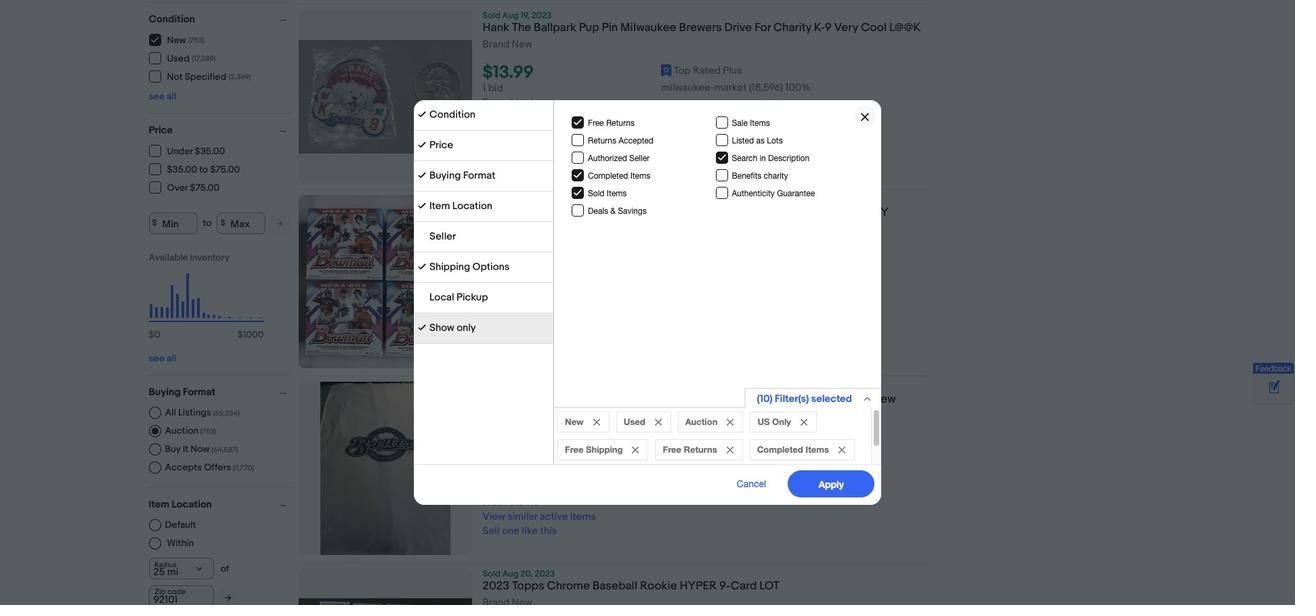 Task type: describe. For each thing, give the bounding box(es) containing it.
sealed
[[483, 220, 524, 234]]

x
[[763, 393, 769, 407]]

2023 for 4
[[531, 195, 552, 206]]

trading
[[693, 206, 733, 219]]

sale items
[[732, 119, 770, 128]]

see all for condition
[[149, 90, 176, 102]]

brand inside milwaukee brewers promo sga blanket big huge 39" x 56" baseball brand new l@@k !
[[839, 393, 870, 407]]

not
[[167, 71, 183, 83]]

39"
[[743, 393, 760, 407]]

pin
[[602, 21, 618, 35]]

see for condition
[[149, 90, 165, 102]]

free left 'remove filter - shipping options - free shipping' image
[[565, 444, 583, 455]]

remove filter - show only - completed items image
[[839, 447, 845, 454]]

4
[[522, 206, 530, 219]]

0 vertical spatial $35.00
[[195, 146, 225, 157]]

description
[[768, 154, 810, 163]]

1 vertical spatial free returns
[[663, 444, 717, 455]]

available inventory
[[149, 252, 230, 263]]

 (64,587) Items text field
[[210, 445, 238, 454]]

filter applied image for price
[[418, 141, 426, 149]]

condition tab
[[414, 100, 553, 131]]

authenticity guarantee
[[732, 189, 815, 198]]

under
[[167, 146, 193, 157]]

1 vertical spatial $35.00
[[167, 164, 197, 175]]

$35.00 to $75.00 link
[[149, 163, 241, 175]]

free returns view similar active items sell one like this
[[483, 497, 596, 538]]

free down pickup
[[483, 310, 503, 323]]

very
[[834, 21, 858, 35]]

lot of 4 (four) 2021 bowman baseball trading cards mega boxes factory sealed heading
[[483, 206, 889, 234]]

milwaukee inside milwaukee brewers promo sga blanket big huge 39" x 56" baseball brand new l@@k !
[[483, 393, 539, 407]]

buy it now (64,587)
[[165, 443, 238, 455]]

plus for $9.79
[[723, 451, 742, 464]]

1 sell one like this link from the top
[[483, 139, 557, 152]]

1 view similar active items link from the top
[[483, 125, 596, 138]]

buying format tab
[[414, 161, 553, 192]]

auction (753)
[[165, 425, 216, 437]]

rated for $9.79
[[693, 451, 721, 464]]

buying format for buying format tab
[[429, 169, 495, 182]]

hank
[[483, 21, 509, 35]]

market for milwaukee-market (18,596) 100%
[[714, 468, 747, 480]]

k-
[[814, 21, 825, 35]]

huge
[[712, 393, 740, 407]]

this inside free returns view similar active items sell one like this
[[540, 525, 557, 538]]

items inside free shipping free returns view similar active items sell one like this
[[570, 324, 596, 337]]

3 sell one like this link from the top
[[483, 525, 557, 538]]

baseball for brand
[[792, 393, 837, 407]]

shipping inside milwaukee-market (18,596) 100% free shipping
[[505, 96, 545, 109]]

free right 'remove filter - shipping options - free shipping' image
[[663, 444, 681, 455]]

see all for price
[[149, 353, 176, 364]]

2 sell one like this link from the top
[[483, 338, 557, 351]]

big
[[692, 393, 709, 407]]

lot of 4 (four) 2021 bowman baseball trading cards mega boxes factory sealed link
[[483, 206, 929, 238]]

cancel
[[737, 479, 766, 490]]

deals & savings
[[588, 207, 647, 216]]

condition for condition dropdown button
[[149, 13, 195, 25]]

sold for of
[[483, 195, 500, 206]]

drive
[[724, 21, 752, 35]]

card
[[731, 580, 757, 594]]

brewers inside milwaukee brewers promo sga blanket big huge 39" x 56" baseball brand new l@@k !
[[541, 393, 584, 407]]

Maximum Value in $ text field
[[217, 212, 266, 234]]

factory
[[838, 206, 889, 219]]

sell inside free returns view similar active items sell one like this
[[483, 525, 500, 538]]

filter applied image for buying format
[[418, 171, 426, 179]]

used for used
[[624, 417, 645, 427]]

available
[[149, 252, 188, 263]]

location for item location tab
[[452, 200, 492, 213]]

sga
[[624, 393, 648, 407]]

milwaukee brewers promo sga blanket big huge 39" x 56" baseball brand new l@@k ! heading
[[483, 393, 896, 421]]

market for milwaukee-market (18,596) 100% free shipping
[[714, 81, 747, 94]]

buy
[[165, 443, 181, 455]]

sold for topps
[[483, 569, 500, 580]]

item location for item location dropdown button
[[149, 498, 212, 511]]

selected
[[811, 393, 852, 406]]

0 vertical spatial completed items
[[588, 171, 650, 181]]

aug for $79.99
[[502, 195, 519, 206]]

100% for milwaukee-market (18,596) 100%
[[785, 468, 810, 480]]

1 bid for $79.99
[[483, 281, 503, 294]]

(2,369)
[[229, 72, 251, 81]]

1000
[[243, 329, 264, 340]]

lot of 4 (four) 2021 bowman baseball trading cards mega boxes factory sealed image
[[298, 195, 472, 368]]

view inside view similar active items sell one like this
[[483, 125, 505, 138]]

 (7,770) Items text field
[[231, 464, 254, 472]]

condition button
[[149, 13, 292, 25]]

9-
[[719, 580, 731, 594]]

0 vertical spatial seller
[[629, 154, 650, 163]]

1 vertical spatial $75.00
[[190, 182, 220, 194]]

(four)
[[532, 206, 569, 219]]

free up show only tab
[[483, 295, 503, 308]]

guarantee
[[777, 189, 815, 198]]

price tab
[[414, 131, 553, 161]]

hank the ballpark pup pin milwaukee brewers drive for charity k-9 very cool l@@k heading
[[483, 21, 921, 35]]

sell inside view similar active items sell one like this
[[483, 139, 500, 152]]

see all button for price
[[149, 353, 176, 364]]

local
[[429, 291, 454, 304]]

over $75.00 link
[[149, 181, 220, 194]]

savings
[[618, 207, 647, 216]]

sell inside free shipping free returns view similar active items sell one like this
[[483, 338, 500, 351]]

promo
[[587, 393, 621, 407]]

remove filter - shipping options - free shipping image
[[632, 447, 639, 454]]

benefits
[[732, 171, 761, 181]]

1 horizontal spatial shipping
[[586, 444, 623, 455]]

seller inside tab list
[[429, 230, 456, 243]]

local pickup
[[429, 291, 488, 304]]

aug inside sold  aug 20, 2023 2023 topps chrome baseball rookie hyper 9-card lot
[[502, 569, 519, 580]]

(17,389)
[[192, 54, 216, 63]]

show only tab
[[414, 314, 553, 344]]

baseball for trading
[[646, 206, 691, 219]]

0
[[154, 329, 160, 340]]

hank the ballpark pup pin milwaukee brewers drive for charity k-9 very cool l@@k image
[[298, 40, 472, 153]]

top rated plus for $9.79
[[674, 451, 742, 464]]

this inside free shipping free returns view similar active items sell one like this
[[540, 338, 557, 351]]

items inside view similar active items sell one like this
[[570, 125, 596, 138]]

it
[[183, 443, 188, 455]]

like inside view similar active items sell one like this
[[522, 139, 538, 152]]

authenticity
[[732, 189, 775, 198]]

remove filter - show only - free returns image
[[727, 447, 733, 454]]

aug for $13.99
[[502, 10, 519, 21]]

remove filter - condition - used image
[[655, 419, 662, 426]]

free shipping
[[565, 444, 623, 455]]

0 horizontal spatial free returns
[[588, 119, 635, 128]]

new inside dialog
[[565, 417, 584, 427]]

$9.79
[[483, 449, 526, 470]]

sold  aug 19, 2023 hank the ballpark pup pin milwaukee brewers drive for charity k-9 very cool l@@k brand new
[[483, 10, 921, 51]]

lot inside sold  aug 20, 2023 2023 topps chrome baseball rookie hyper 9-card lot
[[759, 580, 780, 594]]

price button
[[149, 124, 292, 136]]

blanket
[[650, 393, 690, 407]]

pup
[[579, 21, 599, 35]]

(64,587)
[[211, 445, 238, 454]]

milwaukee- for milwaukee-market (18,596) 100%
[[661, 468, 714, 480]]

item location tab
[[414, 192, 553, 222]]

19, for $79.99
[[521, 195, 530, 206]]

apply
[[818, 479, 844, 490]]

not specified (2,369)
[[167, 71, 251, 83]]

0 vertical spatial to
[[199, 164, 208, 175]]

condition for the condition tab
[[429, 108, 475, 121]]

Minimum Value in $ text field
[[149, 212, 197, 234]]

listed as lots
[[732, 136, 783, 146]]

1 vertical spatial to
[[203, 217, 212, 229]]

lots
[[767, 136, 783, 146]]

cancel button
[[722, 471, 781, 498]]

show
[[429, 322, 454, 335]]

l@@k inside sold  aug 19, 2023 hank the ballpark pup pin milwaukee brewers drive for charity k-9 very cool l@@k brand new
[[889, 21, 921, 35]]

only
[[457, 322, 476, 335]]

free shipping free returns view similar active items sell one like this
[[483, 295, 596, 351]]

buying for buying format tab
[[429, 169, 461, 182]]

1 for $13.99
[[483, 82, 486, 95]]

authorized seller
[[588, 154, 650, 163]]

remove filter - item location - us only image
[[801, 419, 807, 426]]

(10) filter(s) selected
[[757, 393, 852, 406]]

item for item location dropdown button
[[149, 498, 169, 511]]

$ 1000
[[238, 329, 264, 340]]

price for 'price' dropdown button
[[149, 124, 173, 136]]

new up used (17,389)
[[167, 35, 186, 46]]

charity
[[773, 21, 811, 35]]

 (65,334) Items text field
[[211, 409, 240, 418]]

2021
[[571, 206, 595, 219]]

3 view similar active items link from the top
[[483, 511, 596, 524]]

!
[[517, 407, 520, 421]]

similar inside view similar active items sell one like this
[[507, 125, 537, 138]]

free inside milwaukee-market (18,596) 100% free shipping
[[483, 96, 503, 109]]

milwaukee- for milwaukee-market (18,596) 100% free shipping
[[661, 81, 714, 94]]

0 vertical spatial $75.00
[[210, 164, 240, 175]]

sold for the
[[483, 10, 500, 21]]

2 view similar active items link from the top
[[483, 324, 596, 337]]

buying format for buying format dropdown button
[[149, 386, 216, 399]]



Task type: locate. For each thing, give the bounding box(es) containing it.
active inside view similar active items sell one like this
[[540, 125, 568, 138]]

sold left the '20,'
[[483, 569, 500, 580]]

sale
[[732, 119, 748, 128]]

2 aug from the top
[[502, 195, 519, 206]]

0 vertical spatial free returns
[[588, 119, 635, 128]]

$75.00
[[210, 164, 240, 175], [190, 182, 220, 194]]

shipping down $79.99
[[505, 295, 545, 308]]

now
[[191, 443, 210, 455]]

2 like from the top
[[522, 338, 538, 351]]

2 similar from the top
[[507, 324, 537, 337]]

0 vertical spatial buying
[[429, 169, 461, 182]]

0 horizontal spatial buying
[[149, 386, 181, 399]]

1 aug from the top
[[502, 10, 519, 21]]

1 items from the top
[[570, 125, 596, 138]]

1 plus from the top
[[723, 64, 742, 77]]

price up under
[[149, 124, 173, 136]]

item location inside item location tab
[[429, 200, 492, 213]]

3 similar from the top
[[507, 511, 537, 524]]

0 horizontal spatial brewers
[[541, 393, 584, 407]]

buying format up all
[[149, 386, 216, 399]]

1 market from the top
[[714, 81, 747, 94]]

(753) for auction
[[200, 427, 216, 436]]

filter applied image inside show only tab
[[418, 324, 426, 332]]

0 vertical spatial sell
[[483, 139, 500, 152]]

new
[[167, 35, 186, 46], [512, 38, 532, 51], [872, 393, 896, 407], [565, 417, 584, 427]]

20,
[[521, 569, 533, 580]]

1 vertical spatial seller
[[429, 230, 456, 243]]

us
[[757, 417, 770, 427]]

filter applied image for item
[[418, 202, 426, 210]]

2023 left the topps at the left of page
[[483, 580, 509, 594]]

rookie
[[640, 580, 677, 594]]

1 see all from the top
[[149, 90, 176, 102]]

$75.00 down $35.00 to $75.00
[[190, 182, 220, 194]]

1 vertical spatial view
[[483, 324, 505, 337]]

bid for $13.99
[[488, 82, 503, 95]]

sold inside sold  aug 20, 2023 2023 topps chrome baseball rookie hyper 9-card lot
[[483, 569, 500, 580]]

0 vertical spatial plus
[[723, 64, 742, 77]]

sold
[[483, 10, 500, 21], [588, 189, 604, 198], [483, 195, 500, 206], [483, 569, 500, 580]]

item up default 'link'
[[149, 498, 169, 511]]

active inside free shipping free returns view similar active items sell one like this
[[540, 324, 568, 337]]

like inside free shipping free returns view similar active items sell one like this
[[522, 338, 538, 351]]

1 this from the top
[[540, 139, 557, 152]]

free returns left remove filter - show only - free returns icon
[[663, 444, 717, 455]]

1
[[483, 82, 486, 95], [483, 281, 486, 294]]

0 vertical spatial format
[[463, 169, 495, 182]]

all for condition
[[167, 90, 176, 102]]

0 vertical spatial returns
[[606, 119, 635, 128]]

view similar active items link
[[483, 125, 596, 138], [483, 324, 596, 337], [483, 511, 596, 524]]

plus for $13.99
[[723, 64, 742, 77]]

(753) up used (17,389)
[[188, 36, 204, 45]]

view similar active items link down $79.99
[[483, 324, 596, 337]]

l@@k left !
[[483, 407, 514, 421]]

(753) inside the new (753)
[[188, 36, 204, 45]]

all down not
[[167, 90, 176, 102]]

2 top rated plus from the top
[[674, 451, 742, 464]]

1 vertical spatial price
[[429, 139, 453, 152]]

items left remove filter - show only - completed items image
[[806, 444, 829, 455]]

0 horizontal spatial seller
[[429, 230, 456, 243]]

2 plus from the top
[[723, 451, 742, 464]]

similar inside free shipping free returns view similar active items sell one like this
[[507, 324, 537, 337]]

0 horizontal spatial brand
[[483, 38, 509, 51]]

1 vertical spatial market
[[714, 468, 747, 480]]

view down $9.79 at the left of page
[[483, 511, 505, 524]]

2023 topps chrome baseball rookie hyper 9-card lot link
[[483, 580, 929, 598]]

buying format inside tab
[[429, 169, 495, 182]]

new down the
[[512, 38, 532, 51]]

2 top from the top
[[674, 451, 691, 464]]

for
[[755, 21, 771, 35]]

sold  aug 20, 2023 2023 topps chrome baseball rookie hyper 9-card lot
[[483, 569, 780, 594]]

l@@k
[[889, 21, 921, 35], [483, 407, 514, 421]]

filter applied image inside buying format tab
[[418, 171, 426, 179]]

4 filter applied image from the top
[[418, 324, 426, 332]]

baseball left rookie on the bottom
[[592, 580, 637, 594]]

aug inside sold  aug 19, 2023 lot of 4 (four) 2021 bowman baseball trading cards mega boxes factory sealed
[[502, 195, 519, 206]]

buying down price tab
[[429, 169, 461, 182]]

see all button down not
[[149, 90, 176, 102]]

new inside milwaukee brewers promo sga blanket big huge 39" x 56" baseball brand new l@@k !
[[872, 393, 896, 407]]

1 top rated plus from the top
[[674, 64, 742, 77]]

all
[[167, 90, 176, 102], [167, 353, 176, 364]]

0 vertical spatial used
[[167, 53, 190, 64]]

2 1 bid from the top
[[483, 281, 503, 294]]

filter applied image for show only
[[418, 324, 426, 332]]

milwaukee- down sold  aug 19, 2023 hank the ballpark pup pin milwaukee brewers drive for charity k-9 very cool l@@k brand new
[[661, 81, 714, 94]]

under $35.00 link
[[149, 145, 226, 157]]

0 horizontal spatial lot
[[483, 206, 502, 219]]

free returns
[[588, 119, 635, 128], [663, 444, 717, 455]]

3 like from the top
[[522, 525, 538, 538]]

filter applied image
[[418, 202, 426, 210], [418, 263, 426, 271]]

over
[[167, 182, 188, 194]]

None text field
[[149, 586, 214, 606]]

remove filter - condition - new image
[[593, 419, 600, 426]]

2 all from the top
[[167, 353, 176, 364]]

1 vertical spatial sell one like this link
[[483, 338, 557, 351]]

auction down big
[[685, 417, 718, 427]]

charity
[[764, 171, 788, 181]]

3 sell from the top
[[483, 525, 500, 538]]

top rated plus up the "milwaukee-market (18,596) 100%"
[[674, 451, 742, 464]]

view inside free returns view similar active items sell one like this
[[483, 511, 505, 524]]

see all down not
[[149, 90, 176, 102]]

2 shipping from the top
[[505, 295, 545, 308]]

0 vertical spatial sell one like this link
[[483, 139, 557, 152]]

location inside tab
[[452, 200, 492, 213]]

buying format button
[[149, 386, 292, 399]]

format for buying format tab
[[463, 169, 495, 182]]

milwaukee-
[[661, 81, 714, 94], [661, 468, 714, 480]]

dialog
[[0, 0, 1295, 606]]

1 vertical spatial 19,
[[521, 195, 530, 206]]

sold inside dialog
[[588, 189, 604, 198]]

2023 right the
[[531, 10, 552, 21]]

2023 right 4 in the left of the page
[[531, 195, 552, 206]]

3 active from the top
[[540, 511, 568, 524]]

0 vertical spatial returns
[[505, 310, 538, 323]]

us only
[[757, 417, 791, 427]]

0 horizontal spatial l@@k
[[483, 407, 514, 421]]

2 vertical spatial this
[[540, 525, 557, 538]]

used inside dialog
[[624, 417, 645, 427]]

19,
[[521, 10, 530, 21], [521, 195, 530, 206]]

authorized
[[588, 154, 627, 163]]

feedback
[[1255, 365, 1291, 374]]

shipping down remove filter - condition - new icon
[[586, 444, 623, 455]]

shipping options tab
[[414, 253, 553, 283]]

buying format down price tab
[[429, 169, 495, 182]]

(18,596) up sale items in the top of the page
[[749, 81, 783, 94]]

2 (18,596) from the top
[[749, 468, 783, 480]]

new right selected
[[872, 393, 896, 407]]

view similar active items link up the '20,'
[[483, 511, 596, 524]]

2 view from the top
[[483, 324, 505, 337]]

location for item location dropdown button
[[172, 498, 212, 511]]

used up not
[[167, 53, 190, 64]]

2 100% from the top
[[785, 468, 810, 480]]

view similar active items link down $13.99
[[483, 125, 596, 138]]

2 filter applied image from the top
[[418, 141, 426, 149]]

1 see from the top
[[149, 90, 165, 102]]

used (17,389)
[[167, 53, 216, 64]]

items down authorized seller
[[630, 171, 650, 181]]

1 for $79.99
[[483, 281, 486, 294]]

1 rated from the top
[[693, 64, 721, 77]]

sold up deals
[[588, 189, 604, 198]]

3 items from the top
[[570, 511, 596, 524]]

1 horizontal spatial item
[[429, 200, 450, 213]]

similar inside free returns view similar active items sell one like this
[[507, 511, 537, 524]]

similar up buying format tab
[[507, 125, 537, 138]]

2 vertical spatial like
[[522, 525, 538, 538]]

1 vertical spatial see all button
[[149, 353, 176, 364]]

1 1 from the top
[[483, 82, 486, 95]]

sold left the
[[483, 10, 500, 21]]

2 see from the top
[[149, 353, 165, 364]]

auction up it
[[165, 425, 198, 437]]

market up sale
[[714, 81, 747, 94]]

location
[[452, 200, 492, 213], [172, 498, 212, 511]]

0 vertical spatial see all button
[[149, 90, 176, 102]]

0 vertical spatial bid
[[488, 82, 503, 95]]

brand
[[483, 38, 509, 51], [839, 393, 870, 407]]

$35.00 up $35.00 to $75.00
[[195, 146, 225, 157]]

0 vertical spatial lot
[[483, 206, 502, 219]]

1 vertical spatial 1 bid
[[483, 281, 503, 294]]

0 vertical spatial top rated plus
[[674, 64, 742, 77]]

this inside view similar active items sell one like this
[[540, 139, 557, 152]]

1 vertical spatial brewers
[[541, 393, 584, 407]]

1 similar from the top
[[507, 125, 537, 138]]

sold left of on the top of page
[[483, 195, 500, 206]]

returns inside free shipping free returns view similar active items sell one like this
[[505, 310, 538, 323]]

1 bid for $13.99
[[483, 82, 503, 95]]

2 see all from the top
[[149, 353, 176, 364]]

2 one from the top
[[502, 338, 519, 351]]

2 see all button from the top
[[149, 353, 176, 364]]

returns accepted
[[588, 136, 654, 146]]

baseball inside sold  aug 20, 2023 2023 topps chrome baseball rookie hyper 9-card lot
[[592, 580, 637, 594]]

2 19, from the top
[[521, 195, 530, 206]]

similar right only
[[507, 324, 537, 337]]

0 vertical spatial location
[[452, 200, 492, 213]]

0 vertical spatial buying format
[[429, 169, 495, 182]]

shipping down $13.99
[[505, 96, 545, 109]]

inventory
[[190, 252, 230, 263]]

&
[[610, 207, 616, 216]]

remove filter - buying format - auction image
[[727, 419, 734, 426]]

100% for milwaukee-market (18,596) 100% free shipping
[[785, 81, 810, 94]]

1 vertical spatial plus
[[723, 451, 742, 464]]

all for price
[[167, 353, 176, 364]]

(753) for new
[[188, 36, 204, 45]]

brand inside sold  aug 19, 2023 hank the ballpark pup pin milwaukee brewers drive for charity k-9 very cool l@@k brand new
[[483, 38, 509, 51]]

filter applied image
[[418, 110, 426, 119], [418, 141, 426, 149], [418, 171, 426, 179], [418, 324, 426, 332]]

2 1 from the top
[[483, 281, 486, 294]]

filter applied image for shipping
[[418, 263, 426, 271]]

item location button
[[149, 498, 292, 511]]

2 rated from the top
[[693, 451, 721, 464]]

milwaukee- inside milwaukee-market (18,596) 100% free shipping
[[661, 81, 714, 94]]

milwaukee right pin
[[620, 21, 676, 35]]

1 down options
[[483, 281, 486, 294]]

benefits charity
[[732, 171, 788, 181]]

new (753)
[[167, 35, 204, 46]]

0 vertical spatial items
[[570, 125, 596, 138]]

1 vertical spatial milwaukee-
[[661, 468, 714, 480]]

1 returns from the top
[[505, 310, 538, 323]]

market inside milwaukee-market (18,596) 100% free shipping
[[714, 81, 747, 94]]

all up all
[[167, 353, 176, 364]]

0 vertical spatial filter applied image
[[418, 202, 426, 210]]

1 vertical spatial location
[[172, 498, 212, 511]]

2 bid from the top
[[488, 281, 503, 294]]

tab list containing condition
[[414, 100, 553, 344]]

1 milwaukee- from the top
[[661, 81, 714, 94]]

pickup
[[457, 291, 488, 304]]

0 horizontal spatial completed
[[588, 171, 628, 181]]

(18,596) for milwaukee-market (18,596) 100%
[[749, 468, 783, 480]]

shipping inside free shipping free returns view similar active items sell one like this
[[505, 295, 545, 308]]

0 horizontal spatial location
[[172, 498, 212, 511]]

shipping
[[505, 96, 545, 109], [505, 295, 545, 308]]

returns down $79.99
[[505, 310, 538, 323]]

completed items down remove filter - item location - us only image
[[757, 444, 829, 455]]

sell one like this link down pickup
[[483, 338, 557, 351]]

buying inside tab
[[429, 169, 461, 182]]

0 vertical spatial view similar active items link
[[483, 125, 596, 138]]

1 see all button from the top
[[149, 90, 176, 102]]

free down $13.99
[[483, 96, 503, 109]]

1 horizontal spatial completed
[[757, 444, 803, 455]]

aug inside sold  aug 19, 2023 hank the ballpark pup pin milwaukee brewers drive for charity k-9 very cool l@@k brand new
[[502, 10, 519, 21]]

returns down $9.79 at the left of page
[[505, 497, 538, 510]]

1 filter applied image from the top
[[418, 202, 426, 210]]

3 view from the top
[[483, 511, 505, 524]]

completed down only
[[757, 444, 803, 455]]

baseball inside sold  aug 19, 2023 lot of 4 (four) 2021 bowman baseball trading cards mega boxes factory sealed
[[646, 206, 691, 219]]

auction
[[685, 417, 718, 427], [165, 425, 198, 437]]

filter applied image inside item location tab
[[418, 202, 426, 210]]

top
[[674, 64, 691, 77], [674, 451, 691, 464]]

items inside free returns view similar active items sell one like this
[[570, 511, 596, 524]]

tab list inside dialog
[[414, 100, 553, 344]]

format up all listings (65,334)
[[183, 386, 216, 399]]

1 vertical spatial item location
[[149, 498, 212, 511]]

0 vertical spatial l@@k
[[889, 21, 921, 35]]

3 one from the top
[[502, 525, 519, 538]]

view
[[483, 125, 505, 138], [483, 324, 505, 337], [483, 511, 505, 524]]

1 horizontal spatial condition
[[429, 108, 475, 121]]

seller up shipping options
[[429, 230, 456, 243]]

1 like from the top
[[522, 139, 538, 152]]

plus up the "milwaukee-market (18,596) 100%"
[[723, 451, 742, 464]]

one inside free returns view similar active items sell one like this
[[502, 525, 519, 538]]

offers
[[204, 462, 231, 473]]

used down sga
[[624, 417, 645, 427]]

19, right hank at the top of the page
[[521, 10, 530, 21]]

(18,596) inside milwaukee-market (18,596) 100% free shipping
[[749, 81, 783, 94]]

graph of available inventory between $0 and $1000+ image
[[149, 252, 264, 347]]

1 horizontal spatial format
[[463, 169, 495, 182]]

(18,596) for milwaukee-market (18,596) 100% free shipping
[[749, 81, 783, 94]]

19, inside sold  aug 19, 2023 hank the ballpark pup pin milwaukee brewers drive for charity k-9 very cool l@@k brand new
[[521, 10, 530, 21]]

sell one like this link up the '20,'
[[483, 525, 557, 538]]

returns inside free returns view similar active items sell one like this
[[505, 497, 538, 510]]

(18,596)
[[749, 81, 783, 94], [749, 468, 783, 480]]

item location up default
[[149, 498, 212, 511]]

2023 for chrome
[[535, 569, 555, 580]]

hyper
[[680, 580, 717, 594]]

2023 topps chrome baseball rookie hyper 9-card lot heading
[[483, 580, 780, 594]]

1 filter applied image from the top
[[418, 110, 426, 119]]

item inside tab
[[429, 200, 450, 213]]

condition up price tab
[[429, 108, 475, 121]]

auction for auction
[[685, 417, 718, 427]]

(10) filter(s) selected button
[[744, 388, 881, 409]]

0 vertical spatial 1 bid
[[483, 82, 503, 95]]

returns up authorized
[[588, 136, 616, 146]]

see all button for condition
[[149, 90, 176, 102]]

2 market from the top
[[714, 468, 747, 480]]

bid down options
[[488, 281, 503, 294]]

0 vertical spatial 19,
[[521, 10, 530, 21]]

2 filter applied image from the top
[[418, 263, 426, 271]]

as
[[756, 136, 765, 146]]

1 vertical spatial one
[[502, 338, 519, 351]]

boxes
[[803, 206, 835, 219]]

1 vertical spatial milwaukee
[[483, 393, 539, 407]]

in
[[760, 154, 766, 163]]

bid for $79.99
[[488, 281, 503, 294]]

 (753) Items text field
[[198, 427, 216, 436]]

mega
[[770, 206, 800, 219]]

item for item location tab
[[429, 200, 450, 213]]

see for price
[[149, 353, 165, 364]]

1 shipping from the top
[[505, 96, 545, 109]]

view right only
[[483, 324, 505, 337]]

1 vertical spatial returns
[[588, 136, 616, 146]]

1 1 bid from the top
[[483, 82, 503, 95]]

56"
[[771, 393, 789, 407]]

1 view from the top
[[483, 125, 505, 138]]

1 top from the top
[[674, 64, 691, 77]]

0 vertical spatial active
[[540, 125, 568, 138]]

1 horizontal spatial buying format
[[429, 169, 495, 182]]

0 vertical spatial completed
[[588, 171, 628, 181]]

this
[[540, 139, 557, 152], [540, 338, 557, 351], [540, 525, 557, 538]]

1 (18,596) from the top
[[749, 81, 783, 94]]

bowman
[[598, 206, 643, 219]]

rated left remove filter - show only - free returns icon
[[693, 451, 721, 464]]

2 vertical spatial view
[[483, 511, 505, 524]]

2 vertical spatial items
[[570, 511, 596, 524]]

brewers inside sold  aug 19, 2023 hank the ballpark pup pin milwaukee brewers drive for charity k-9 very cool l@@k brand new
[[679, 21, 722, 35]]

3 aug from the top
[[502, 569, 519, 580]]

1 bid down options
[[483, 281, 503, 294]]

completed items down authorized seller
[[588, 171, 650, 181]]

2 sell from the top
[[483, 338, 500, 351]]

over $75.00
[[167, 182, 220, 194]]

0 vertical spatial shipping
[[505, 96, 545, 109]]

1 horizontal spatial free returns
[[663, 444, 717, 455]]

auction inside dialog
[[685, 417, 718, 427]]

$
[[152, 218, 157, 228], [220, 218, 225, 228], [149, 329, 154, 340], [238, 329, 243, 340]]

2023 right the '20,'
[[535, 569, 555, 580]]

items up as
[[750, 119, 770, 128]]

milwaukee brewers promo sga blanket big huge 39" x 56" baseball brand new l@@k !
[[483, 393, 896, 421]]

seller down 'accepted'
[[629, 154, 650, 163]]

1 all from the top
[[167, 90, 176, 102]]

rated
[[693, 64, 721, 77], [693, 451, 721, 464]]

$75.00 down under $35.00
[[210, 164, 240, 175]]

0 vertical spatial price
[[149, 124, 173, 136]]

listings
[[178, 407, 211, 418]]

sold inside sold  aug 19, 2023 lot of 4 (four) 2021 bowman baseball trading cards mega boxes factory sealed
[[483, 195, 500, 206]]

$35.00 to $75.00
[[167, 164, 240, 175]]

0 horizontal spatial baseball
[[592, 580, 637, 594]]

price for price tab
[[429, 139, 453, 152]]

100% left apply
[[785, 468, 810, 480]]

milwaukee brewers promo sga blanket big huge 39" x 56" baseball brand new l@@k ! image
[[320, 382, 450, 556]]

lot inside sold  aug 19, 2023 lot of 4 (four) 2021 bowman baseball trading cards mega boxes factory sealed
[[483, 206, 502, 219]]

1 vertical spatial l@@k
[[483, 407, 514, 421]]

2023 inside sold  aug 19, 2023 lot of 4 (four) 2021 bowman baseball trading cards mega boxes factory sealed
[[531, 195, 552, 206]]

2023 for ballpark
[[531, 10, 552, 21]]

2023 inside sold  aug 19, 2023 hank the ballpark pup pin milwaukee brewers drive for charity k-9 very cool l@@k brand new
[[531, 10, 552, 21]]

returns left remove filter - show only - free returns icon
[[684, 444, 717, 455]]

free inside free returns view similar active items sell one like this
[[483, 497, 503, 510]]

100%
[[785, 81, 810, 94], [785, 468, 810, 480]]

1 100% from the top
[[785, 81, 810, 94]]

1 vertical spatial see
[[149, 353, 165, 364]]

0 vertical spatial (753)
[[188, 36, 204, 45]]

1 vertical spatial shipping
[[505, 295, 545, 308]]

format for buying format dropdown button
[[183, 386, 216, 399]]

format inside tab
[[463, 169, 495, 182]]

2023 topps chrome baseball rookie hyper 9-card lot image
[[298, 599, 472, 606]]

deals
[[588, 207, 608, 216]]

1 19, from the top
[[521, 10, 530, 21]]

to down under $35.00
[[199, 164, 208, 175]]

shipping inside tab
[[429, 261, 470, 274]]

filter applied image for condition
[[418, 110, 426, 119]]

0 vertical spatial condition
[[149, 13, 195, 25]]

0 horizontal spatial completed items
[[588, 171, 650, 181]]

1 horizontal spatial price
[[429, 139, 453, 152]]

item location for item location tab
[[429, 200, 492, 213]]

1 vertical spatial similar
[[507, 324, 537, 337]]

0 vertical spatial similar
[[507, 125, 537, 138]]

chrome
[[547, 580, 590, 594]]

2 vertical spatial baseball
[[592, 580, 637, 594]]

buying format
[[429, 169, 495, 182], [149, 386, 216, 399]]

lot up sealed
[[483, 206, 502, 219]]

rated for $13.99
[[693, 64, 721, 77]]

completed down authorized
[[588, 171, 628, 181]]

active inside free returns view similar active items sell one like this
[[540, 511, 568, 524]]

see
[[149, 90, 165, 102], [149, 353, 165, 364]]

2 vertical spatial similar
[[507, 511, 537, 524]]

the
[[512, 21, 531, 35]]

to
[[199, 164, 208, 175], [203, 217, 212, 229]]

l@@k inside milwaukee brewers promo sga blanket big huge 39" x 56" baseball brand new l@@k !
[[483, 407, 514, 421]]

2 vertical spatial returns
[[684, 444, 717, 455]]

top up milwaukee-market (18,596) 100% free shipping
[[674, 64, 691, 77]]

free down $9.79 at the left of page
[[483, 497, 503, 510]]

(753) inside auction (753)
[[200, 427, 216, 436]]

filter applied image inside shipping options tab
[[418, 263, 426, 271]]

1 active from the top
[[540, 125, 568, 138]]

baseball left trading
[[646, 206, 691, 219]]

filter applied image inside the condition tab
[[418, 110, 426, 119]]

0 vertical spatial see
[[149, 90, 165, 102]]

top right 'remove filter - shipping options - free shipping' image
[[674, 451, 691, 464]]

filter(s)
[[775, 393, 809, 406]]

returns up returns accepted
[[606, 119, 635, 128]]

milwaukee brewers promo sga blanket big huge 39" x 56" baseball brand new l@@k ! link
[[483, 393, 929, 425]]

bid up the condition tab
[[488, 82, 503, 95]]

1 one from the top
[[502, 139, 519, 152]]

accepts offers (7,770)
[[165, 462, 254, 473]]

2 milwaukee- from the top
[[661, 468, 714, 480]]

format down price tab
[[463, 169, 495, 182]]

of
[[220, 563, 229, 575]]

100% inside milwaukee-market (18,596) 100% free shipping
[[785, 81, 810, 94]]

tab list
[[414, 100, 553, 344]]

baseball inside milwaukee brewers promo sga blanket big huge 39" x 56" baseball brand new l@@k !
[[792, 393, 837, 407]]

0 vertical spatial 100%
[[785, 81, 810, 94]]

apply within filter image
[[225, 594, 231, 602]]

(10)
[[757, 393, 772, 406]]

condition inside tab
[[429, 108, 475, 121]]

top for $9.79
[[674, 451, 691, 464]]

like inside free returns view similar active items sell one like this
[[522, 525, 538, 538]]

cards
[[735, 206, 767, 219]]

1 vertical spatial items
[[570, 324, 596, 337]]

2 this from the top
[[540, 338, 557, 351]]

1 vertical spatial buying
[[149, 386, 181, 399]]

aug left the '20,'
[[502, 569, 519, 580]]

location up default
[[172, 498, 212, 511]]

19, inside sold  aug 19, 2023 lot of 4 (four) 2021 bowman baseball trading cards mega boxes factory sealed
[[521, 195, 530, 206]]

price inside tab
[[429, 139, 453, 152]]

free up returns accepted
[[588, 119, 604, 128]]

milwaukee inside sold  aug 19, 2023 hank the ballpark pup pin milwaukee brewers drive for charity k-9 very cool l@@k brand new
[[620, 21, 676, 35]]

(18,596) down the us
[[749, 468, 783, 480]]

items up deals & savings
[[607, 189, 627, 198]]

under $35.00
[[167, 146, 225, 157]]

0 vertical spatial market
[[714, 81, 747, 94]]

used for used (17,389)
[[167, 53, 190, 64]]

dialog containing condition
[[0, 0, 1295, 606]]

1 vertical spatial like
[[522, 338, 538, 351]]

2 items from the top
[[570, 324, 596, 337]]

top rated plus for $13.99
[[674, 64, 742, 77]]

1 vertical spatial shipping
[[586, 444, 623, 455]]

rated down sold  aug 19, 2023 hank the ballpark pup pin milwaukee brewers drive for charity k-9 very cool l@@k brand new
[[693, 64, 721, 77]]

aug left the ballpark
[[502, 10, 519, 21]]

2 vertical spatial view similar active items link
[[483, 511, 596, 524]]

0 vertical spatial shipping
[[429, 261, 470, 274]]

2 returns from the top
[[505, 497, 538, 510]]

one inside free shipping free returns view similar active items sell one like this
[[502, 338, 519, 351]]

2 active from the top
[[540, 324, 568, 337]]

view similar active items sell one like this
[[483, 125, 596, 152]]

1 horizontal spatial completed items
[[757, 444, 829, 455]]

1 vertical spatial this
[[540, 338, 557, 351]]

1 bid up the condition tab
[[483, 82, 503, 95]]

show only
[[429, 322, 476, 335]]

view inside free shipping free returns view similar active items sell one like this
[[483, 324, 505, 337]]

top for $13.99
[[674, 64, 691, 77]]

0 horizontal spatial shipping
[[429, 261, 470, 274]]

condition up the new (753)
[[149, 13, 195, 25]]

buying for buying format dropdown button
[[149, 386, 181, 399]]

3 filter applied image from the top
[[418, 171, 426, 179]]

one inside view similar active items sell one like this
[[502, 139, 519, 152]]

options
[[472, 261, 510, 274]]

baseball up remove filter - item location - us only image
[[792, 393, 837, 407]]

new left remove filter - condition - new icon
[[565, 417, 584, 427]]

1 sell from the top
[[483, 139, 500, 152]]

1 vertical spatial completed
[[757, 444, 803, 455]]

0 vertical spatial top
[[674, 64, 691, 77]]

1 vertical spatial (753)
[[200, 427, 216, 436]]

sold inside sold  aug 19, 2023 hank the ballpark pup pin milwaukee brewers drive for charity k-9 very cool l@@k brand new
[[483, 10, 500, 21]]

19, for $13.99
[[521, 10, 530, 21]]

price down the condition tab
[[429, 139, 453, 152]]

1 vertical spatial filter applied image
[[418, 263, 426, 271]]

of
[[505, 206, 520, 219]]

1 up the condition tab
[[483, 82, 486, 95]]

filter applied image inside price tab
[[418, 141, 426, 149]]

0 vertical spatial one
[[502, 139, 519, 152]]

1 bid from the top
[[488, 82, 503, 95]]

0 vertical spatial item location
[[429, 200, 492, 213]]

see all down 0 in the left bottom of the page
[[149, 353, 176, 364]]

view up buying format tab
[[483, 125, 505, 138]]

brand down hank at the top of the page
[[483, 38, 509, 51]]

1 vertical spatial lot
[[759, 580, 780, 594]]

new inside sold  aug 19, 2023 hank the ballpark pup pin milwaukee brewers drive for charity k-9 very cool l@@k brand new
[[512, 38, 532, 51]]

hank the ballpark pup pin milwaukee brewers drive for charity k-9 very cool l@@k link
[[483, 21, 929, 39]]

1 horizontal spatial lot
[[759, 580, 780, 594]]

auction for auction (753)
[[165, 425, 198, 437]]

3 this from the top
[[540, 525, 557, 538]]

2 vertical spatial aug
[[502, 569, 519, 580]]



Task type: vqa. For each thing, say whether or not it's contained in the screenshot.
Save seller "button"
no



